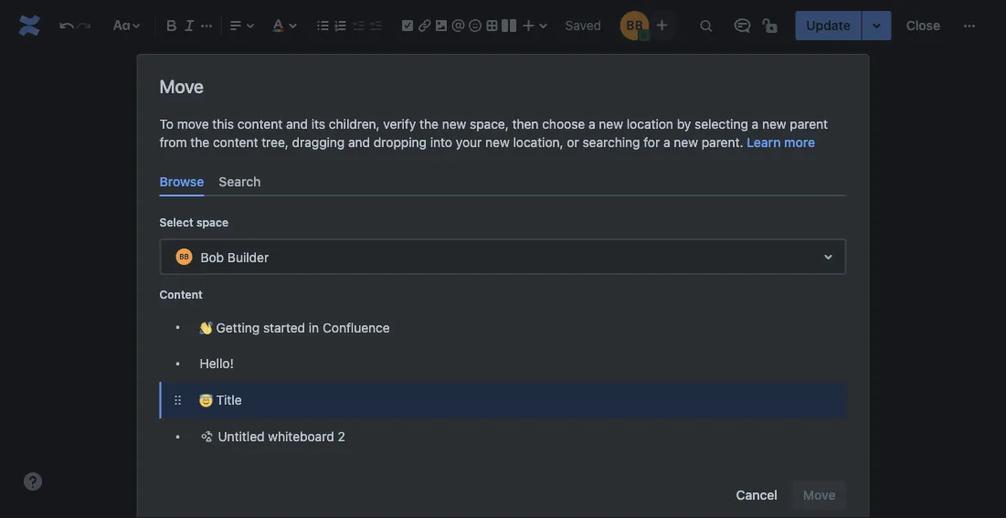 Task type: vqa. For each thing, say whether or not it's contained in the screenshot.
meeting
yes



Task type: describe. For each thing, give the bounding box(es) containing it.
getting
[[216, 320, 260, 335]]

redo ⌘⇧z image
[[72, 15, 94, 37]]

by inside to move this content and its children, verify the new space, then choose a new location by selecting a new parent from the content tree, dragging and dropping into your new location, or searching for a new parent.
[[677, 117, 691, 132]]

adjust update settings image
[[866, 15, 888, 37]]

meeting
[[541, 223, 595, 240]]

parent
[[790, 117, 828, 132]]

an
[[479, 223, 495, 240]]

move
[[177, 117, 209, 132]]

brought
[[296, 223, 348, 240]]

dropping
[[374, 135, 427, 150]]

builder inside move dialog
[[227, 249, 269, 264]]

0 horizontal spatial a
[[589, 117, 596, 132]]

Select space text field
[[173, 248, 177, 266]]

emoji image
[[464, 15, 486, 37]]

new right for
[[674, 135, 698, 150]]

verify
[[383, 117, 416, 132]]

0 horizontal spatial and
[[286, 117, 308, 132]]

this
[[212, 117, 234, 132]]

cancel button
[[725, 481, 789, 510]]

layouts image
[[498, 15, 520, 37]]

in
[[309, 320, 319, 335]]

1 vertical spatial and
[[348, 135, 370, 150]]

learn more link
[[747, 133, 815, 152]]

dragging
[[292, 135, 345, 150]]

meetical,
[[416, 223, 475, 240]]

outdent ⇧tab image
[[347, 15, 369, 37]]

1 horizontal spatial a
[[663, 135, 670, 150]]

0 vertical spatial bob
[[178, 82, 201, 97]]

bullet list ⌘⇧8 image
[[312, 15, 334, 37]]

by inside main content area, start typing to enter text. text field
[[396, 223, 412, 240]]

Main content area, start typing to enter text. text field
[[141, 211, 859, 518]]

add image, video, or file image
[[430, 15, 452, 37]]

location
[[627, 117, 673, 132]]

children,
[[329, 117, 380, 132]]

whiteboard
[[268, 429, 334, 444]]

content
[[159, 288, 203, 301]]

italic ⌘i image
[[179, 15, 201, 37]]

confluence
[[323, 320, 390, 335]]

move dialog
[[138, 55, 869, 518]]

title
[[216, 393, 242, 408]]

new up into
[[442, 117, 466, 132]]

selecting
[[695, 117, 748, 132]]

started
[[263, 320, 305, 335]]

getting started in confluence
[[216, 320, 390, 335]]

0 horizontal spatial the
[[190, 135, 209, 150]]

this
[[189, 223, 216, 240]]

0 vertical spatial the
[[420, 117, 439, 132]]

time
[[160, 363, 195, 380]]

from
[[159, 135, 187, 150]]

bob inside move dialog
[[201, 249, 224, 264]]

untitled
[[218, 429, 265, 444]]

undo ⌘z image
[[56, 15, 78, 37]]

mention image
[[447, 15, 469, 37]]

untitled whiteboard 2
[[218, 429, 345, 444]]

update
[[806, 18, 851, 33]]

you
[[368, 223, 392, 240]]

table image
[[481, 15, 503, 37]]

hello!
[[200, 356, 234, 371]]

location,
[[513, 135, 564, 150]]

numbered list ⌘⇧7 image
[[329, 15, 351, 37]]

is
[[282, 223, 292, 240]]

to
[[159, 117, 174, 132]]

0 vertical spatial builder
[[205, 82, 246, 97]]



Task type: locate. For each thing, give the bounding box(es) containing it.
this template is brought to you by meetical, an online meeting management tool.
[[189, 223, 717, 240]]

close button
[[895, 11, 951, 40]]

new up searching
[[599, 117, 623, 132]]

a
[[589, 117, 596, 132], [752, 117, 759, 132], [663, 135, 670, 150]]

tab list containing browse
[[152, 166, 854, 197]]

builder up this
[[205, 82, 246, 97]]

builder down template
[[227, 249, 269, 264]]

a up learn
[[752, 117, 759, 132]]

1 vertical spatial bob
[[201, 249, 224, 264]]

2
[[338, 429, 345, 444]]

link image
[[413, 15, 435, 37]]

new up learn more
[[762, 117, 786, 132]]

content down this
[[213, 135, 258, 150]]

or
[[567, 135, 579, 150]]

Give this page a title text field
[[191, 143, 847, 173]]

open image
[[817, 246, 839, 268]]

tree inside move dialog
[[159, 309, 847, 455]]

choose
[[542, 117, 585, 132]]

1 vertical spatial builder
[[227, 249, 269, 264]]

management
[[598, 223, 684, 240]]

browse
[[159, 174, 204, 189]]

by right location
[[677, 117, 691, 132]]

the
[[420, 117, 439, 132], [190, 135, 209, 150]]

tool.
[[688, 223, 717, 240]]

bob down "this"
[[201, 249, 224, 264]]

by
[[677, 117, 691, 132], [396, 223, 412, 240]]

0 vertical spatial content
[[237, 117, 283, 132]]

1 vertical spatial by
[[396, 223, 412, 240]]

a right for
[[663, 135, 670, 150]]

content
[[237, 117, 283, 132], [213, 135, 258, 150]]

bob builder down template
[[201, 249, 269, 264]]

1 vertical spatial content
[[213, 135, 258, 150]]

builder
[[205, 82, 246, 97], [227, 249, 269, 264]]

tree
[[159, 309, 847, 455]]

and down children,
[[348, 135, 370, 150]]

template
[[220, 223, 278, 240]]

the up into
[[420, 117, 439, 132]]

learn more
[[747, 135, 815, 150]]

space
[[196, 216, 228, 229]]

then
[[512, 117, 539, 132]]

1 horizontal spatial and
[[348, 135, 370, 150]]

select space
[[159, 216, 228, 229]]

bold ⌘b image
[[161, 15, 183, 37]]

new
[[442, 117, 466, 132], [599, 117, 623, 132], [762, 117, 786, 132], [485, 135, 510, 150], [674, 135, 698, 150]]

search
[[219, 174, 261, 189]]

tree containing getting started in confluence
[[159, 309, 847, 455]]

bob
[[178, 82, 201, 97], [201, 249, 224, 264]]

space,
[[470, 117, 509, 132]]

its
[[311, 117, 325, 132]]

confluence image
[[15, 11, 44, 40], [15, 11, 44, 40]]

to
[[351, 223, 365, 240]]

1 vertical spatial bob builder
[[201, 249, 269, 264]]

parent.
[[702, 135, 743, 150]]

close
[[906, 18, 940, 33]]

move this page image
[[156, 82, 170, 97]]

learn
[[747, 135, 781, 150]]

indent tab image
[[364, 15, 386, 37]]

0 vertical spatial bob builder
[[178, 82, 246, 97]]

participants
[[160, 404, 245, 421]]

update button
[[795, 11, 862, 40]]

bob right move this page image at the left
[[178, 82, 201, 97]]

bob builder up this
[[178, 82, 246, 97]]

1 horizontal spatial by
[[677, 117, 691, 132]]

the down move
[[190, 135, 209, 150]]

a up searching
[[589, 117, 596, 132]]

panel info image
[[159, 222, 181, 244]]

1 vertical spatial the
[[190, 135, 209, 150]]

by right you
[[396, 223, 412, 240]]

for
[[644, 135, 660, 150]]

0 horizontal spatial by
[[396, 223, 412, 240]]

bob builder
[[178, 82, 246, 97], [201, 249, 269, 264]]

0 vertical spatial by
[[677, 117, 691, 132]]

tab list inside move dialog
[[152, 166, 854, 197]]

date
[[160, 322, 193, 340]]

saved
[[565, 18, 601, 33]]

bob builder inside move dialog
[[201, 249, 269, 264]]

2 horizontal spatial a
[[752, 117, 759, 132]]

into
[[430, 135, 452, 150]]

cancel
[[736, 488, 778, 503]]

content up tree,
[[237, 117, 283, 132]]

select
[[159, 216, 193, 229]]

and
[[286, 117, 308, 132], [348, 135, 370, 150]]

online
[[498, 223, 538, 240]]

your
[[456, 135, 482, 150]]

and left its
[[286, 117, 308, 132]]

more
[[784, 135, 815, 150]]

tab list
[[152, 166, 854, 197]]

bob builder image
[[620, 11, 649, 40]]

location
[[160, 444, 221, 462]]

move
[[159, 75, 204, 96]]

bob builder link
[[178, 79, 246, 101]]

1 horizontal spatial the
[[420, 117, 439, 132]]

0 vertical spatial and
[[286, 117, 308, 132]]

to move this content and its children, verify the new space, then choose a new location by selecting a new parent from the content tree, dragging and dropping into your new location, or searching for a new parent.
[[159, 117, 828, 150]]

new down space,
[[485, 135, 510, 150]]

tree,
[[262, 135, 289, 150]]

action item image
[[396, 15, 418, 37]]

searching
[[583, 135, 640, 150]]



